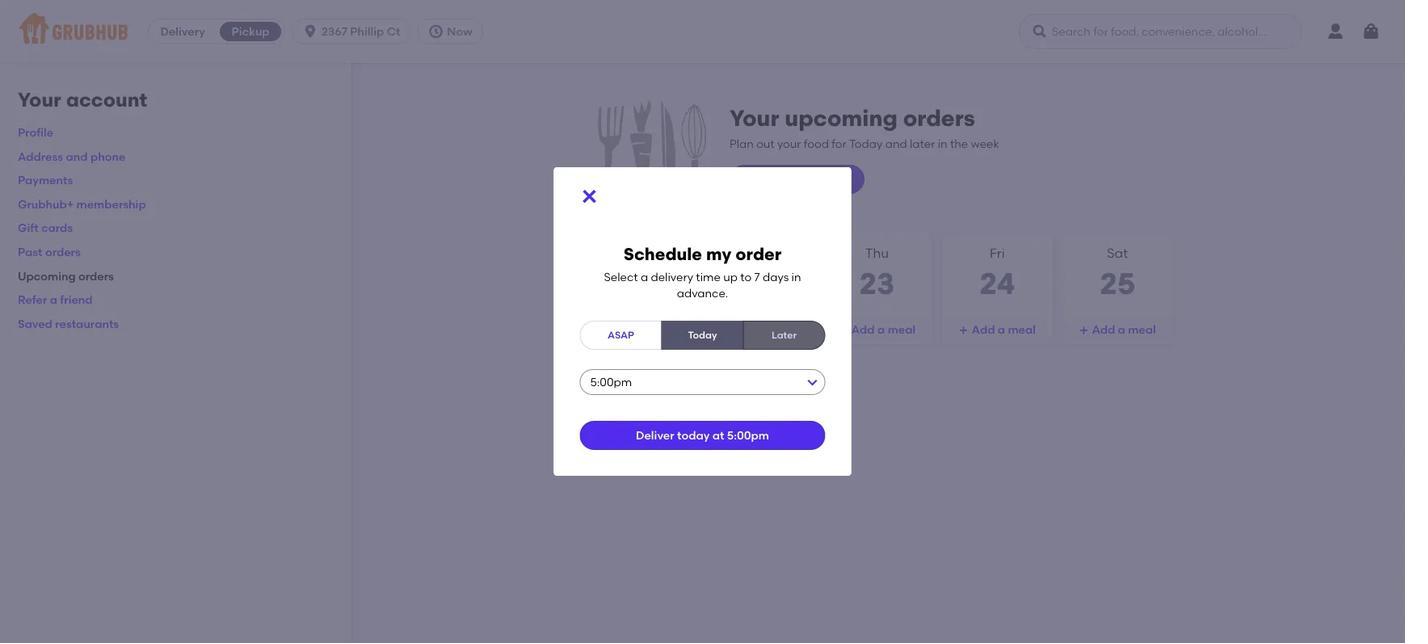 Task type: describe. For each thing, give the bounding box(es) containing it.
for
[[832, 137, 847, 151]]

today
[[677, 429, 710, 442]]

7
[[755, 270, 760, 284]]

a right 'refer'
[[50, 293, 57, 307]]

later
[[772, 329, 797, 341]]

meal for 24
[[1008, 323, 1036, 337]]

a for 25
[[1118, 323, 1126, 337]]

meal for 21
[[648, 323, 675, 337]]

refer
[[18, 293, 47, 307]]

today for today 21
[[618, 245, 656, 261]]

meal for 22
[[768, 323, 796, 337]]

deliver today at 5:00pm
[[636, 429, 770, 442]]

add a meal for 23
[[852, 323, 916, 337]]

sat
[[1107, 245, 1129, 261]]

2367 phillip ct button
[[292, 19, 417, 44]]

up
[[724, 270, 738, 284]]

a for 23
[[878, 323, 885, 337]]

later
[[910, 137, 936, 151]]

add for 21
[[611, 323, 635, 337]]

orders for upcoming orders
[[78, 269, 114, 283]]

phone
[[90, 149, 126, 163]]

25
[[1100, 266, 1136, 302]]

schedule
[[624, 244, 702, 264]]

ct
[[387, 25, 400, 38]]

friend
[[60, 293, 93, 307]]

2367 phillip ct
[[322, 25, 400, 38]]

5:00pm
[[727, 429, 770, 442]]

thu 23
[[860, 245, 895, 302]]

add a meal button for 25
[[1063, 315, 1173, 345]]

upcoming
[[18, 269, 76, 283]]

deliver
[[636, 429, 675, 442]]

svg image for 23
[[839, 326, 849, 336]]

plan
[[730, 137, 754, 151]]

delivery
[[160, 25, 205, 38]]

add a meal for 24
[[972, 323, 1036, 337]]

at
[[713, 429, 725, 442]]

upcoming orders link
[[18, 269, 114, 283]]

saved restaurants
[[18, 317, 119, 331]]

delivery button
[[149, 19, 217, 44]]

add a meal button for 23
[[822, 315, 932, 345]]

profile
[[18, 125, 53, 139]]

your upcoming orders plan out your food for today and later in the week
[[730, 105, 1000, 151]]

now button
[[417, 19, 490, 44]]

pickup
[[232, 25, 270, 38]]

23
[[860, 266, 895, 302]]

profile link
[[18, 125, 53, 139]]

0 horizontal spatial and
[[66, 149, 88, 163]]

your account
[[18, 88, 147, 112]]

cards
[[41, 221, 73, 235]]

24
[[980, 266, 1016, 302]]

today 21
[[618, 245, 656, 302]]

a for 22
[[758, 323, 765, 337]]

phillip
[[350, 25, 384, 38]]

svg image for 2367 phillip ct
[[302, 23, 319, 40]]

address and phone
[[18, 149, 126, 163]]

grubhub+ membership
[[18, 197, 146, 211]]

deliver today at 5:00pm button
[[580, 421, 826, 450]]

now
[[447, 25, 473, 38]]

food
[[804, 137, 829, 151]]

saved restaurants link
[[18, 317, 119, 331]]

restaurants
[[55, 317, 119, 331]]

your
[[778, 137, 801, 151]]

orders for past orders
[[45, 245, 81, 259]]

time
[[696, 270, 721, 284]]

gift cards
[[18, 221, 73, 235]]

past orders link
[[18, 245, 81, 259]]

address
[[18, 149, 63, 163]]

add a meal for 21
[[611, 323, 675, 337]]

grubhub+
[[18, 197, 74, 211]]

add a meal for 25
[[1092, 323, 1157, 337]]

account
[[66, 88, 147, 112]]

advance.
[[677, 286, 729, 300]]

past orders
[[18, 245, 81, 259]]

days
[[763, 270, 789, 284]]

main navigation navigation
[[0, 0, 1406, 63]]

svg image for 22
[[719, 326, 728, 336]]



Task type: vqa. For each thing, say whether or not it's contained in the screenshot.
Ready in 15–25 min associated with Baiano Pizzeria
no



Task type: locate. For each thing, give the bounding box(es) containing it.
add a meal button
[[582, 315, 692, 345], [702, 315, 812, 345], [822, 315, 932, 345], [943, 315, 1053, 345], [1063, 315, 1173, 345]]

today inside your upcoming orders plan out your food for today and later in the week
[[849, 137, 883, 151]]

svg image for now
[[428, 23, 444, 40]]

5 add a meal button from the left
[[1063, 315, 1173, 345]]

4 add from the left
[[972, 323, 995, 337]]

upcoming
[[785, 105, 898, 132]]

orders
[[903, 105, 976, 132], [45, 245, 81, 259], [78, 269, 114, 283]]

add a meal button down 25
[[1063, 315, 1173, 345]]

2 add a meal from the left
[[732, 323, 796, 337]]

4 add a meal button from the left
[[943, 315, 1053, 345]]

meal for 23
[[888, 323, 916, 337]]

the
[[951, 137, 969, 151]]

delivery
[[651, 270, 694, 284]]

asap button
[[580, 321, 662, 350]]

add a meal
[[611, 323, 675, 337], [732, 323, 796, 337], [852, 323, 916, 337], [972, 323, 1036, 337], [1092, 323, 1157, 337]]

add a meal button down 21
[[582, 315, 692, 345]]

meal right 'asap' on the bottom left of page
[[648, 323, 675, 337]]

add left later
[[732, 323, 755, 337]]

membership
[[76, 197, 146, 211]]

a down 23
[[878, 323, 885, 337]]

1 add from the left
[[611, 323, 635, 337]]

svg image inside main navigation 'navigation'
[[1032, 23, 1048, 40]]

add for 22
[[732, 323, 755, 337]]

meal down 22
[[768, 323, 796, 337]]

orders up upcoming orders
[[45, 245, 81, 259]]

5 meal from the left
[[1129, 323, 1157, 337]]

svg image for add a meal
[[959, 326, 969, 336]]

orders up the friend
[[78, 269, 114, 283]]

3 add a meal button from the left
[[822, 315, 932, 345]]

schedule my order select a delivery time up to 7 days in advance.
[[604, 244, 802, 300]]

sat 25
[[1100, 245, 1136, 302]]

0 horizontal spatial today
[[618, 245, 656, 261]]

4 meal from the left
[[1008, 323, 1036, 337]]

week
[[971, 137, 1000, 151]]

add a meal button for 24
[[943, 315, 1053, 345]]

5 add from the left
[[1092, 323, 1116, 337]]

your inside your upcoming orders plan out your food for today and later in the week
[[730, 105, 780, 132]]

4 add a meal from the left
[[972, 323, 1036, 337]]

a down 25
[[1118, 323, 1126, 337]]

1 vertical spatial in
[[792, 270, 802, 284]]

2 add from the left
[[732, 323, 755, 337]]

add a meal button down 23
[[822, 315, 932, 345]]

and left later
[[886, 137, 907, 151]]

fri
[[990, 245, 1005, 261]]

past
[[18, 245, 42, 259]]

add a meal down 22
[[732, 323, 796, 337]]

your up out
[[730, 105, 780, 132]]

3 add from the left
[[852, 323, 875, 337]]

in for orders
[[938, 137, 948, 151]]

1 add a meal button from the left
[[582, 315, 692, 345]]

select
[[604, 270, 638, 284]]

your
[[18, 88, 61, 112], [730, 105, 780, 132]]

2 meal from the left
[[768, 323, 796, 337]]

meal down "24" at the right
[[1008, 323, 1036, 337]]

0 horizontal spatial in
[[792, 270, 802, 284]]

add a meal button for 22
[[702, 315, 812, 345]]

5 add a meal from the left
[[1092, 323, 1157, 337]]

add
[[611, 323, 635, 337], [732, 323, 755, 337], [852, 323, 875, 337], [972, 323, 995, 337], [1092, 323, 1116, 337]]

in inside schedule my order select a delivery time up to 7 days in advance.
[[792, 270, 802, 284]]

in
[[938, 137, 948, 151], [792, 270, 802, 284]]

1 vertical spatial today
[[618, 245, 656, 261]]

1 add a meal from the left
[[611, 323, 675, 337]]

21
[[622, 266, 652, 302]]

to
[[741, 270, 752, 284]]

0 vertical spatial orders
[[903, 105, 976, 132]]

2 horizontal spatial today
[[849, 137, 883, 151]]

orders inside your upcoming orders plan out your food for today and later in the week
[[903, 105, 976, 132]]

pickup button
[[217, 19, 285, 44]]

in inside your upcoming orders plan out your food for today and later in the week
[[938, 137, 948, 151]]

wed 22
[[740, 245, 775, 302]]

and left phone
[[66, 149, 88, 163]]

1 meal from the left
[[648, 323, 675, 337]]

address and phone link
[[18, 149, 126, 163]]

add down 21
[[611, 323, 635, 337]]

today inside "button"
[[688, 329, 717, 341]]

payments
[[18, 173, 73, 187]]

2 add a meal button from the left
[[702, 315, 812, 345]]

meal for 25
[[1129, 323, 1157, 337]]

later button
[[743, 321, 826, 350]]

a inside schedule my order select a delivery time up to 7 days in advance.
[[641, 270, 648, 284]]

and inside your upcoming orders plan out your food for today and later in the week
[[886, 137, 907, 151]]

wed
[[743, 245, 772, 261]]

saved
[[18, 317, 52, 331]]

svg image
[[1362, 22, 1381, 41], [302, 23, 319, 40], [428, 23, 444, 40], [959, 326, 969, 336]]

today up select
[[618, 245, 656, 261]]

svg image for 25
[[1079, 326, 1089, 336]]

in for order
[[792, 270, 802, 284]]

add for 23
[[852, 323, 875, 337]]

1 horizontal spatial and
[[886, 137, 907, 151]]

svg image inside add a meal button
[[959, 326, 969, 336]]

svg image for 21
[[598, 326, 608, 336]]

today right for
[[849, 137, 883, 151]]

2367
[[322, 25, 348, 38]]

svg image
[[1032, 23, 1048, 40], [580, 187, 599, 206], [598, 326, 608, 336], [719, 326, 728, 336], [839, 326, 849, 336], [1079, 326, 1089, 336]]

1 vertical spatial orders
[[45, 245, 81, 259]]

gift cards link
[[18, 221, 73, 235]]

a down "24" at the right
[[998, 323, 1006, 337]]

0 vertical spatial in
[[938, 137, 948, 151]]

order
[[736, 244, 782, 264]]

my
[[707, 244, 732, 264]]

a left later
[[758, 323, 765, 337]]

add a meal button down 22
[[702, 315, 812, 345]]

a for 21
[[637, 323, 645, 337]]

today for today
[[688, 329, 717, 341]]

a
[[641, 270, 648, 284], [50, 293, 57, 307], [637, 323, 645, 337], [758, 323, 765, 337], [878, 323, 885, 337], [998, 323, 1006, 337], [1118, 323, 1126, 337]]

meal down 25
[[1129, 323, 1157, 337]]

add for 24
[[972, 323, 995, 337]]

3 add a meal from the left
[[852, 323, 916, 337]]

svg image inside now button
[[428, 23, 444, 40]]

gift
[[18, 221, 39, 235]]

1 horizontal spatial your
[[730, 105, 780, 132]]

add down "24" at the right
[[972, 323, 995, 337]]

add a meal down 25
[[1092, 323, 1157, 337]]

in right days
[[792, 270, 802, 284]]

grubhub+ membership link
[[18, 197, 146, 211]]

a right 'asap' on the bottom left of page
[[637, 323, 645, 337]]

asap
[[608, 329, 635, 341]]

1 horizontal spatial today
[[688, 329, 717, 341]]

refer a friend link
[[18, 293, 93, 307]]

add a meal down 23
[[852, 323, 916, 337]]

add down 25
[[1092, 323, 1116, 337]]

your up profile
[[18, 88, 61, 112]]

a right select
[[641, 270, 648, 284]]

svg image inside 2367 phillip ct button
[[302, 23, 319, 40]]

1 horizontal spatial in
[[938, 137, 948, 151]]

in left the
[[938, 137, 948, 151]]

22
[[740, 266, 775, 302]]

add down 23
[[852, 323, 875, 337]]

0 horizontal spatial your
[[18, 88, 61, 112]]

add a meal down "24" at the right
[[972, 323, 1036, 337]]

3 meal from the left
[[888, 323, 916, 337]]

2 vertical spatial orders
[[78, 269, 114, 283]]

meal down 23
[[888, 323, 916, 337]]

and
[[886, 137, 907, 151], [66, 149, 88, 163]]

payments link
[[18, 173, 73, 187]]

a for 24
[[998, 323, 1006, 337]]

add a meal for 22
[[732, 323, 796, 337]]

add a meal down 21
[[611, 323, 675, 337]]

upcoming orders
[[18, 269, 114, 283]]

refer a friend
[[18, 293, 93, 307]]

0 vertical spatial today
[[849, 137, 883, 151]]

out
[[757, 137, 775, 151]]

2 vertical spatial today
[[688, 329, 717, 341]]

add a meal button down "24" at the right
[[943, 315, 1053, 345]]

your for upcoming
[[730, 105, 780, 132]]

orders up later
[[903, 105, 976, 132]]

add a meal button for 21
[[582, 315, 692, 345]]

today
[[849, 137, 883, 151], [618, 245, 656, 261], [688, 329, 717, 341]]

today button
[[662, 321, 744, 350]]

fri 24
[[980, 245, 1016, 302]]

meal
[[648, 323, 675, 337], [768, 323, 796, 337], [888, 323, 916, 337], [1008, 323, 1036, 337], [1129, 323, 1157, 337]]

today down 'advance.' at the top
[[688, 329, 717, 341]]

your for account
[[18, 88, 61, 112]]

thu
[[866, 245, 889, 261]]

add for 25
[[1092, 323, 1116, 337]]



